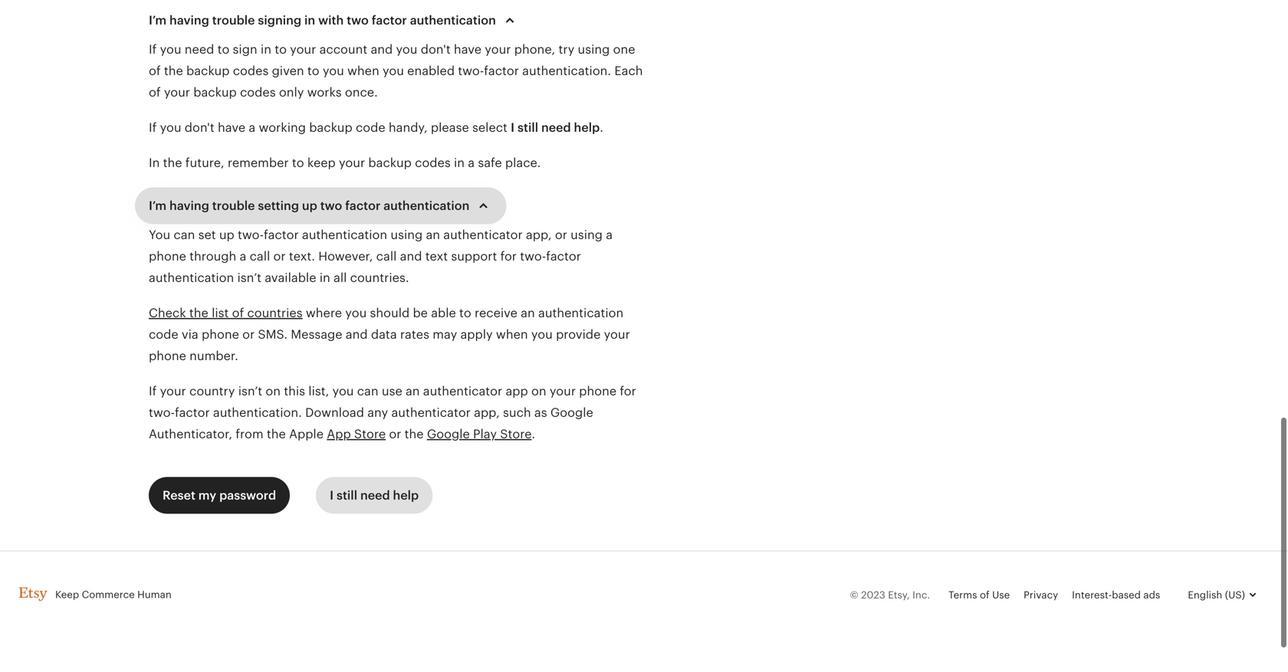 Task type: locate. For each thing, give the bounding box(es) containing it.
authenticator
[[443, 229, 523, 243], [423, 386, 502, 400], [391, 407, 471, 421]]

0 horizontal spatial code
[[149, 329, 178, 343]]

the inside if you need to sign in to your account and you don't have your phone, try using one of the backup codes given to you when you enabled two-factor authentication. each of your backup codes only works once.
[[164, 65, 183, 79]]

trouble up set
[[212, 200, 255, 214]]

factor inside if your country isn't on this list, you can use an authenticator app on your phone for two-factor authentication.
[[175, 407, 210, 421]]

i'm having trouble signing in with two factor authentication button
[[135, 3, 533, 40]]

0 vertical spatial isn't
[[237, 272, 261, 286]]

your
[[290, 44, 316, 58], [485, 44, 511, 58], [164, 87, 190, 100], [339, 157, 365, 171], [604, 329, 630, 343], [160, 386, 186, 400], [550, 386, 576, 400]]

two- right "support"
[[520, 251, 546, 265]]

1 if from the top
[[149, 44, 157, 58]]

reset my password link
[[149, 478, 290, 515]]

1 vertical spatial an
[[521, 307, 535, 321]]

app,
[[526, 229, 552, 243], [474, 407, 500, 421]]

use
[[992, 591, 1010, 602]]

google right "as"
[[550, 407, 593, 421]]

you can set up two-factor authentication using an authenticator app, or using a phone through a call or text. however, call and text support for two-factor authentication isn't available in all countries.
[[149, 229, 613, 286]]

handy
[[389, 122, 424, 136]]

trouble
[[212, 15, 255, 28], [212, 200, 255, 214]]

account
[[319, 44, 367, 58]]

0 horizontal spatial two
[[320, 200, 342, 214]]

authenticator up "support"
[[443, 229, 523, 243]]

where you should be able to receive an authentication code via phone or sms. m
[[149, 307, 624, 343]]

store down such
[[500, 429, 532, 442]]

2 vertical spatial authenticator
[[391, 407, 471, 421]]

1 vertical spatial help
[[393, 490, 419, 504]]

0 horizontal spatial google
[[427, 429, 470, 442]]

1 vertical spatial when
[[496, 329, 528, 343]]

number.
[[189, 350, 238, 364]]

1 vertical spatial if
[[149, 122, 157, 136]]

and inside the essage and data rates may apply when you provide your phone number.
[[346, 329, 368, 343]]

please
[[431, 122, 469, 136]]

and inside you can set up two-factor authentication using an authenticator app, or using a phone through a call or text. however, call and text support for two-factor authentication isn't available in all countries.
[[400, 251, 422, 265]]

need left sign
[[185, 44, 214, 58]]

on
[[266, 386, 281, 400], [531, 386, 546, 400]]

app, down place.
[[526, 229, 552, 243]]

authenticator inside you can set up two-factor authentication using an authenticator app, or using a phone through a call or text. however, call and text support for two-factor authentication isn't available in all countries.
[[443, 229, 523, 243]]

authentication.
[[522, 65, 611, 79], [213, 407, 302, 421]]

still up place.
[[518, 122, 538, 136]]

be
[[413, 307, 428, 321]]

1 vertical spatial authenticator
[[423, 386, 502, 400]]

2 horizontal spatial an
[[521, 307, 535, 321]]

2 if from the top
[[149, 122, 157, 136]]

authentication up enabled
[[410, 15, 496, 28]]

0 vertical spatial help
[[574, 122, 600, 136]]

1 horizontal spatial don't
[[421, 44, 451, 58]]

0 vertical spatial need
[[185, 44, 214, 58]]

isn't inside if your country isn't on this list, you can use an authenticator app on your phone for two-factor authentication.
[[238, 386, 262, 400]]

support
[[451, 251, 497, 265]]

2 vertical spatial if
[[149, 386, 157, 400]]

phone down list
[[202, 329, 239, 343]]

codes left only
[[240, 87, 276, 100]]

1 vertical spatial for
[[620, 386, 636, 400]]

1 horizontal spatial still
[[518, 122, 538, 136]]

trouble up sign
[[212, 15, 255, 28]]

1 horizontal spatial google
[[550, 407, 593, 421]]

1 having from the top
[[170, 15, 209, 28]]

1 vertical spatial i
[[330, 490, 334, 504]]

phone down provide
[[579, 386, 617, 400]]

two- right enabled
[[458, 65, 484, 79]]

2 horizontal spatial and
[[400, 251, 422, 265]]

two- inside if your country isn't on this list, you can use an authenticator app on your phone for two-factor authentication.
[[149, 407, 175, 421]]

1 vertical spatial don't
[[185, 122, 215, 136]]

in inside dropdown button
[[304, 15, 315, 28]]

0 vertical spatial can
[[174, 229, 195, 243]]

1 horizontal spatial up
[[302, 200, 317, 214]]

essage
[[301, 329, 342, 343]]

0 vertical spatial authentication.
[[522, 65, 611, 79]]

0 vertical spatial i
[[511, 122, 515, 136]]

1 vertical spatial i'm
[[149, 200, 167, 214]]

two right with
[[347, 15, 369, 28]]

0 vertical spatial an
[[426, 229, 440, 243]]

your up given
[[290, 44, 316, 58]]

1 vertical spatial having
[[170, 200, 209, 214]]

authentication up however,
[[302, 229, 387, 243]]

still down "app"
[[337, 490, 357, 504]]

if inside if your country isn't on this list, you can use an authenticator app on your phone for two-factor authentication.
[[149, 386, 157, 400]]

google
[[550, 407, 593, 421], [427, 429, 470, 442]]

select
[[472, 122, 508, 136]]

0 vertical spatial if
[[149, 44, 157, 58]]

from
[[236, 429, 263, 442]]

an right "use"
[[406, 386, 420, 400]]

google left the play at the bottom
[[427, 429, 470, 442]]

factor inside if you need to sign in to your account and you don't have your phone, try using one of the backup codes given to you when you enabled two-factor authentication. each of your backup codes only works once.
[[484, 65, 519, 79]]

an up text
[[426, 229, 440, 243]]

0 horizontal spatial i
[[330, 490, 334, 504]]

text.
[[289, 251, 315, 265]]

authentication. inside if your country isn't on this list, you can use an authenticator app on your phone for two-factor authentication.
[[213, 407, 302, 421]]

1 vertical spatial still
[[337, 490, 357, 504]]

call up 'countries.'
[[376, 251, 397, 265]]

in left with
[[304, 15, 315, 28]]

etsy,
[[888, 591, 910, 602]]

1 store from the left
[[354, 429, 386, 442]]

two down keep
[[320, 200, 342, 214]]

1 vertical spatial can
[[357, 386, 379, 400]]

terms of use link
[[949, 591, 1010, 602]]

able
[[431, 307, 456, 321]]

once.
[[345, 87, 378, 100]]

when up once.
[[347, 65, 379, 79]]

authentication up text
[[384, 200, 470, 214]]

your up future,
[[164, 87, 190, 100]]

0 horizontal spatial when
[[347, 65, 379, 79]]

try
[[559, 44, 575, 58]]

0 vertical spatial google
[[550, 407, 593, 421]]

1 vertical spatial code
[[149, 329, 178, 343]]

1 vertical spatial .
[[532, 429, 535, 442]]

i down "app"
[[330, 490, 334, 504]]

1 horizontal spatial have
[[454, 44, 482, 58]]

0 vertical spatial still
[[518, 122, 538, 136]]

if
[[149, 44, 157, 58], [149, 122, 157, 136], [149, 386, 157, 400]]

using
[[578, 44, 610, 58], [391, 229, 423, 243], [571, 229, 603, 243]]

have up enabled
[[454, 44, 482, 58]]

1 horizontal spatial for
[[620, 386, 636, 400]]

authentication up provide
[[538, 307, 624, 321]]

codes down sign
[[233, 65, 269, 79]]

i'm inside 'dropdown button'
[[149, 200, 167, 214]]

need down app store link
[[360, 490, 390, 504]]

0 vertical spatial code
[[356, 122, 385, 136]]

one
[[613, 44, 635, 58]]

you inside the 'where you should be able to receive an authentication code via phone or sms. m'
[[345, 307, 367, 321]]

up right setting
[[302, 200, 317, 214]]

an right receive
[[521, 307, 535, 321]]

1 horizontal spatial two
[[347, 15, 369, 28]]

list,
[[308, 386, 329, 400]]

may
[[433, 329, 457, 343]]

need inside if you need to sign in to your account and you don't have your phone, try using one of the backup codes given to you when you enabled two-factor authentication. each of your backup codes only works once.
[[185, 44, 214, 58]]

inc.
[[913, 591, 930, 602]]

2 i'm from the top
[[149, 200, 167, 214]]

an inside you can set up two-factor authentication using an authenticator app, or using a phone through a call or text. however, call and text support for two-factor authentication isn't available in all countries.
[[426, 229, 440, 243]]

don't up future,
[[185, 122, 215, 136]]

don't up enabled
[[421, 44, 451, 58]]

my
[[198, 490, 216, 504]]

when down receive
[[496, 329, 528, 343]]

when inside the essage and data rates may apply when you provide your phone number.
[[496, 329, 528, 343]]

1 horizontal spatial help
[[574, 122, 600, 136]]

1 horizontal spatial can
[[357, 386, 379, 400]]

0 horizontal spatial store
[[354, 429, 386, 442]]

1 horizontal spatial need
[[360, 490, 390, 504]]

0 vertical spatial trouble
[[212, 15, 255, 28]]

2 vertical spatial and
[[346, 329, 368, 343]]

2 call from the left
[[376, 251, 397, 265]]

store down any
[[354, 429, 386, 442]]

© 2023 etsy, inc.
[[850, 591, 930, 602]]

2 trouble from the top
[[212, 200, 255, 214]]

isn't inside you can set up two-factor authentication using an authenticator app, or using a phone through a call or text. however, call and text support for two-factor authentication isn't available in all countries.
[[237, 272, 261, 286]]

to inside the 'where you should be able to receive an authentication code via phone or sms. m'
[[459, 307, 471, 321]]

codes down ,
[[415, 157, 451, 171]]

0 vertical spatial when
[[347, 65, 379, 79]]

the inside download any authenticator app, such as google authenticator, from the apple
[[267, 429, 286, 442]]

to right able
[[459, 307, 471, 321]]

0 horizontal spatial help
[[393, 490, 419, 504]]

1 i'm from the top
[[149, 15, 167, 28]]

0 horizontal spatial for
[[500, 251, 517, 265]]

need right select
[[541, 122, 571, 136]]

0 vertical spatial i'm
[[149, 15, 167, 28]]

and left data
[[346, 329, 368, 343]]

in inside you can set up two-factor authentication using an authenticator app, or using a phone through a call or text. however, call and text support for two-factor authentication isn't available in all countries.
[[320, 272, 330, 286]]

0 horizontal spatial app,
[[474, 407, 500, 421]]

app, inside you can set up two-factor authentication using an authenticator app, or using a phone through a call or text. however, call and text support for two-factor authentication isn't available in all countries.
[[526, 229, 552, 243]]

app
[[327, 429, 351, 442]]

if inside if you need to sign in to your account and you don't have your phone, try using one of the backup codes given to you when you enabled two-factor authentication. each of your backup codes only works once.
[[149, 44, 157, 58]]

2 horizontal spatial need
[[541, 122, 571, 136]]

in
[[304, 15, 315, 28], [261, 44, 271, 58], [454, 157, 465, 171], [320, 272, 330, 286]]

codes
[[233, 65, 269, 79], [240, 87, 276, 100], [415, 157, 451, 171]]

can
[[174, 229, 195, 243], [357, 386, 379, 400]]

0 horizontal spatial authentication.
[[213, 407, 302, 421]]

1 horizontal spatial i
[[511, 122, 515, 136]]

i'm having trouble setting up two factor authentication button
[[135, 189, 506, 225]]

0 horizontal spatial an
[[406, 386, 420, 400]]

0 horizontal spatial can
[[174, 229, 195, 243]]

reset my password
[[163, 490, 276, 504]]

interest-
[[1072, 591, 1112, 602]]

phone down you at the top of page
[[149, 251, 186, 265]]

two
[[347, 15, 369, 28], [320, 200, 342, 214]]

app, up the play at the bottom
[[474, 407, 500, 421]]

1 horizontal spatial app,
[[526, 229, 552, 243]]

human
[[137, 590, 172, 602]]

code left handy
[[356, 122, 385, 136]]

code down check
[[149, 329, 178, 343]]

having inside dropdown button
[[170, 15, 209, 28]]

in right sign
[[261, 44, 271, 58]]

3 if from the top
[[149, 386, 157, 400]]

1 call from the left
[[250, 251, 270, 265]]

1 vertical spatial two
[[320, 200, 342, 214]]

i'm inside dropdown button
[[149, 15, 167, 28]]

trouble for signing
[[212, 15, 255, 28]]

the
[[164, 65, 183, 79], [163, 157, 182, 171], [189, 307, 208, 321], [267, 429, 286, 442], [405, 429, 424, 442]]

your right keep
[[339, 157, 365, 171]]

authenticator up google play store link
[[423, 386, 502, 400]]

trouble inside 'dropdown button'
[[212, 200, 255, 214]]

1 horizontal spatial an
[[426, 229, 440, 243]]

authenticator,
[[149, 429, 232, 442]]

up inside i'm having trouble setting up two factor authentication 'dropdown button'
[[302, 200, 317, 214]]

2 vertical spatial codes
[[415, 157, 451, 171]]

a
[[249, 122, 256, 136], [468, 157, 475, 171], [606, 229, 613, 243], [240, 251, 246, 265]]

isn't
[[237, 272, 261, 286], [238, 386, 262, 400]]

phone down via
[[149, 350, 186, 364]]

1 horizontal spatial when
[[496, 329, 528, 343]]

0 vertical spatial up
[[302, 200, 317, 214]]

and right account
[[371, 44, 393, 58]]

english (us) button
[[1174, 578, 1270, 615]]

0 vertical spatial having
[[170, 15, 209, 28]]

authentication. up from
[[213, 407, 302, 421]]

up right set
[[219, 229, 234, 243]]

0 vertical spatial have
[[454, 44, 482, 58]]

isn't right country at the bottom
[[238, 386, 262, 400]]

0 vertical spatial don't
[[421, 44, 451, 58]]

1 vertical spatial isn't
[[238, 386, 262, 400]]

i right select
[[511, 122, 515, 136]]

authentication. down try
[[522, 65, 611, 79]]

1 horizontal spatial store
[[500, 429, 532, 442]]

0 horizontal spatial on
[[266, 386, 281, 400]]

or
[[555, 229, 567, 243], [273, 251, 286, 265], [242, 329, 255, 343], [389, 429, 401, 442]]

1 vertical spatial up
[[219, 229, 234, 243]]

in left all
[[320, 272, 330, 286]]

1 horizontal spatial authentication.
[[522, 65, 611, 79]]

code
[[356, 122, 385, 136], [149, 329, 178, 343]]

on left this
[[266, 386, 281, 400]]

you inside the essage and data rates may apply when you provide your phone number.
[[531, 329, 553, 343]]

trouble inside dropdown button
[[212, 15, 255, 28]]

phone inside the 'where you should be able to receive an authentication code via phone or sms. m'
[[202, 329, 239, 343]]

0 horizontal spatial have
[[218, 122, 245, 136]]

phone,
[[514, 44, 555, 58]]

works
[[307, 87, 342, 100]]

0 horizontal spatial call
[[250, 251, 270, 265]]

having inside 'dropdown button'
[[170, 200, 209, 214]]

1 vertical spatial trouble
[[212, 200, 255, 214]]

authenticator up app store or the google play store .
[[391, 407, 471, 421]]

1 vertical spatial need
[[541, 122, 571, 136]]

0 vertical spatial and
[[371, 44, 393, 58]]

1 vertical spatial app,
[[474, 407, 500, 421]]

0 horizontal spatial up
[[219, 229, 234, 243]]

m
[[291, 329, 301, 343]]

1 horizontal spatial and
[[371, 44, 393, 58]]

still
[[518, 122, 538, 136], [337, 490, 357, 504]]

1 horizontal spatial call
[[376, 251, 397, 265]]

store
[[354, 429, 386, 442], [500, 429, 532, 442]]

1 trouble from the top
[[212, 15, 255, 28]]

to up works
[[307, 65, 319, 79]]

app store or the google play store .
[[327, 429, 535, 442]]

on up "as"
[[531, 386, 546, 400]]

two- up authenticator,
[[149, 407, 175, 421]]

however,
[[318, 251, 373, 265]]

1 horizontal spatial on
[[531, 386, 546, 400]]

0 horizontal spatial still
[[337, 490, 357, 504]]

help
[[574, 122, 600, 136], [393, 490, 419, 504]]

or inside the 'where you should be able to receive an authentication code via phone or sms. m'
[[242, 329, 255, 343]]

2 vertical spatial need
[[360, 490, 390, 504]]

if your country isn't on this list, you can use an authenticator app on your phone for two-factor authentication.
[[149, 386, 636, 421]]

0 vertical spatial authenticator
[[443, 229, 523, 243]]

2 vertical spatial an
[[406, 386, 420, 400]]

such
[[503, 407, 531, 421]]

and left text
[[400, 251, 422, 265]]

authentication down through
[[149, 272, 234, 286]]

1 horizontal spatial .
[[600, 122, 603, 136]]

1 horizontal spatial code
[[356, 122, 385, 136]]

authenticator inside if your country isn't on this list, you can use an authenticator app on your phone for two-factor authentication.
[[423, 386, 502, 400]]

0 horizontal spatial and
[[346, 329, 368, 343]]

0 vertical spatial for
[[500, 251, 517, 265]]

©
[[850, 591, 859, 602]]

countries.
[[350, 272, 409, 286]]

1 vertical spatial codes
[[240, 87, 276, 100]]

0 horizontal spatial need
[[185, 44, 214, 58]]

2 having from the top
[[170, 200, 209, 214]]

have up remember
[[218, 122, 245, 136]]

can up any
[[357, 386, 379, 400]]

1 vertical spatial authentication.
[[213, 407, 302, 421]]

1 vertical spatial and
[[400, 251, 422, 265]]

play
[[473, 429, 497, 442]]

0 vertical spatial two
[[347, 15, 369, 28]]

your right provide
[[604, 329, 630, 343]]

can left set
[[174, 229, 195, 243]]

terms of use
[[949, 591, 1010, 602]]

isn't left available
[[237, 272, 261, 286]]

an
[[426, 229, 440, 243], [521, 307, 535, 321], [406, 386, 420, 400]]

i'm for i'm having trouble signing in with two factor authentication
[[149, 15, 167, 28]]

0 horizontal spatial don't
[[185, 122, 215, 136]]

backup
[[186, 65, 230, 79], [193, 87, 237, 100], [309, 122, 352, 136], [368, 157, 412, 171]]

call up available
[[250, 251, 270, 265]]

if for if you need to sign in to your account and you don't have your phone, try using one of the backup codes given to you when you enabled two-factor authentication. each of your backup codes only works once.
[[149, 44, 157, 58]]



Task type: vqa. For each thing, say whether or not it's contained in the screenshot.
number
no



Task type: describe. For each thing, give the bounding box(es) containing it.
0 vertical spatial .
[[600, 122, 603, 136]]

authentication inside dropdown button
[[410, 15, 496, 28]]

should
[[370, 307, 410, 321]]

can inside you can set up two-factor authentication using an authenticator app, or using a phone through a call or text. however, call and text support for two-factor authentication isn't available in all countries.
[[174, 229, 195, 243]]

up inside you can set up two-factor authentication using an authenticator app, or using a phone through a call or text. however, call and text support for two-factor authentication isn't available in all countries.
[[219, 229, 234, 243]]

receive
[[475, 307, 518, 321]]

only
[[279, 87, 304, 100]]

if for if you don't have a working backup code handy , please select i still need help .
[[149, 122, 157, 136]]

any
[[367, 407, 388, 421]]

in
[[149, 157, 160, 171]]

all
[[334, 272, 347, 286]]

factor inside dropdown button
[[372, 15, 407, 28]]

your right app
[[550, 386, 576, 400]]

in inside if you need to sign in to your account and you don't have your phone, try using one of the backup codes given to you when you enabled two-factor authentication. each of your backup codes only works once.
[[261, 44, 271, 58]]

signing
[[258, 15, 301, 28]]

reset
[[163, 490, 195, 504]]

phone inside you can set up two-factor authentication using an authenticator app, or using a phone through a call or text. however, call and text support for two-factor authentication isn't available in all countries.
[[149, 251, 186, 265]]

,
[[424, 122, 428, 136]]

an inside the 'where you should be able to receive an authentication code via phone or sms. m'
[[521, 307, 535, 321]]

for inside you can set up two-factor authentication using an authenticator app, or using a phone through a call or text. however, call and text support for two-factor authentication isn't available in all countries.
[[500, 251, 517, 265]]

to left sign
[[217, 44, 230, 58]]

country
[[189, 386, 235, 400]]

google play store link
[[427, 429, 532, 442]]

text
[[425, 251, 448, 265]]

0 vertical spatial codes
[[233, 65, 269, 79]]

you inside if your country isn't on this list, you can use an authenticator app on your phone for two-factor authentication.
[[332, 386, 354, 400]]

i'm for i'm having trouble setting up two factor authentication
[[149, 200, 167, 214]]

ads
[[1144, 591, 1160, 602]]

essage and data rates may apply when you provide your phone number.
[[149, 329, 630, 364]]

0 horizontal spatial .
[[532, 429, 535, 442]]

two- inside if you need to sign in to your account and you don't have your phone, try using one of the backup codes given to you when you enabled two-factor authentication. each of your backup codes only works once.
[[458, 65, 484, 79]]

download
[[305, 407, 364, 421]]

with
[[318, 15, 344, 28]]

your left country at the bottom
[[160, 386, 186, 400]]

sign
[[233, 44, 257, 58]]

using inside if you need to sign in to your account and you don't have your phone, try using one of the backup codes given to you when you enabled two-factor authentication. each of your backup codes only works once.
[[578, 44, 610, 58]]

app store link
[[327, 429, 386, 442]]

as
[[534, 407, 547, 421]]

two inside dropdown button
[[347, 15, 369, 28]]

countries
[[247, 307, 303, 321]]

if for if your country isn't on this list, you can use an authenticator app on your phone for two-factor authentication.
[[149, 386, 157, 400]]

phone inside if your country isn't on this list, you can use an authenticator app on your phone for two-factor authentication.
[[579, 386, 617, 400]]

this
[[284, 386, 305, 400]]

have inside if you need to sign in to your account and you don't have your phone, try using one of the backup codes given to you when you enabled two-factor authentication. each of your backup codes only works once.
[[454, 44, 482, 58]]

through
[[189, 251, 236, 265]]

each
[[614, 65, 643, 79]]

english (us)
[[1188, 591, 1245, 602]]

two- down setting
[[238, 229, 264, 243]]

i'm having trouble signing in with two factor authentication
[[149, 15, 496, 28]]

set
[[198, 229, 216, 243]]

1 vertical spatial have
[[218, 122, 245, 136]]

to up given
[[275, 44, 287, 58]]

apple
[[289, 429, 324, 442]]

having for i'm having trouble setting up two factor authentication
[[170, 200, 209, 214]]

an inside if your country isn't on this list, you can use an authenticator app on your phone for two-factor authentication.
[[406, 386, 420, 400]]

phone inside the essage and data rates may apply when you provide your phone number.
[[149, 350, 186, 364]]

via
[[182, 329, 198, 343]]

can inside if your country isn't on this list, you can use an authenticator app on your phone for two-factor authentication.
[[357, 386, 379, 400]]

english
[[1188, 591, 1223, 602]]

1 on from the left
[[266, 386, 281, 400]]

i still need help
[[330, 490, 419, 504]]

i'm having trouble setting up two factor authentication
[[149, 200, 470, 214]]

trouble for setting
[[212, 200, 255, 214]]

keep
[[55, 590, 79, 602]]

where
[[306, 307, 342, 321]]

future,
[[185, 157, 224, 171]]

check the list of countries
[[149, 307, 303, 321]]

2023
[[861, 591, 885, 602]]

remember
[[228, 157, 289, 171]]

to left keep
[[292, 157, 304, 171]]

setting
[[258, 200, 299, 214]]

sms.
[[258, 329, 288, 343]]

factor inside 'dropdown button'
[[345, 200, 381, 214]]

for inside if your country isn't on this list, you can use an authenticator app on your phone for two-factor authentication.
[[620, 386, 636, 400]]

provide
[[556, 329, 601, 343]]

use
[[382, 386, 402, 400]]

and inside if you need to sign in to your account and you don't have your phone, try using one of the backup codes given to you when you enabled two-factor authentication. each of your backup codes only works once.
[[371, 44, 393, 58]]

commerce
[[82, 590, 135, 602]]

when inside if you need to sign in to your account and you don't have your phone, try using one of the backup codes given to you when you enabled two-factor authentication. each of your backup codes only works once.
[[347, 65, 379, 79]]

in the future, remember to keep your backup codes in a safe place.
[[149, 157, 541, 171]]

authentication inside the 'where you should be able to receive an authentication code via phone or sms. m'
[[538, 307, 624, 321]]

keep commerce human
[[55, 590, 172, 602]]

authentication. inside if you need to sign in to your account and you don't have your phone, try using one of the backup codes given to you when you enabled two-factor authentication. each of your backup codes only works once.
[[522, 65, 611, 79]]

in left safe
[[454, 157, 465, 171]]

privacy
[[1024, 591, 1058, 602]]

based
[[1112, 591, 1141, 602]]

2 store from the left
[[500, 429, 532, 442]]

interest-based ads
[[1072, 591, 1160, 602]]

check the list of countries link
[[149, 307, 303, 321]]

interest-based ads link
[[1072, 591, 1160, 602]]

list
[[212, 307, 229, 321]]

1 vertical spatial google
[[427, 429, 470, 442]]

need for to
[[185, 44, 214, 58]]

if you don't have a working backup code handy , please select i still need help .
[[149, 122, 603, 136]]

available
[[265, 272, 316, 286]]

if you need to sign in to your account and you don't have your phone, try using one of the backup codes given to you when you enabled two-factor authentication. each of your backup codes only works once.
[[149, 44, 643, 100]]

google inside download any authenticator app, such as google authenticator, from the apple
[[550, 407, 593, 421]]

terms
[[949, 591, 977, 602]]

app
[[506, 386, 528, 400]]

© 2023 etsy, inc. link
[[850, 591, 930, 602]]

app, inside download any authenticator app, such as google authenticator, from the apple
[[474, 407, 500, 421]]

i still need help link
[[316, 478, 433, 515]]

authenticator inside download any authenticator app, such as google authenticator, from the apple
[[391, 407, 471, 421]]

your left "phone,"
[[485, 44, 511, 58]]

working
[[259, 122, 306, 136]]

given
[[272, 65, 304, 79]]

download any authenticator app, such as google authenticator, from the apple
[[149, 407, 593, 442]]

i inside i still need help link
[[330, 490, 334, 504]]

authentication inside 'dropdown button'
[[384, 200, 470, 214]]

(us)
[[1225, 591, 1245, 602]]

place.
[[505, 157, 541, 171]]

don't inside if you need to sign in to your account and you don't have your phone, try using one of the backup codes given to you when you enabled two-factor authentication. each of your backup codes only works once.
[[421, 44, 451, 58]]

data
[[371, 329, 397, 343]]

you
[[149, 229, 170, 243]]

your inside the essage and data rates may apply when you provide your phone number.
[[604, 329, 630, 343]]

etsy image
[[18, 589, 48, 603]]

need for help
[[360, 490, 390, 504]]

2 on from the left
[[531, 386, 546, 400]]

code inside the 'where you should be able to receive an authentication code via phone or sms. m'
[[149, 329, 178, 343]]

two inside 'dropdown button'
[[320, 200, 342, 214]]

having for i'm having trouble signing in with two factor authentication
[[170, 15, 209, 28]]

safe
[[478, 157, 502, 171]]



